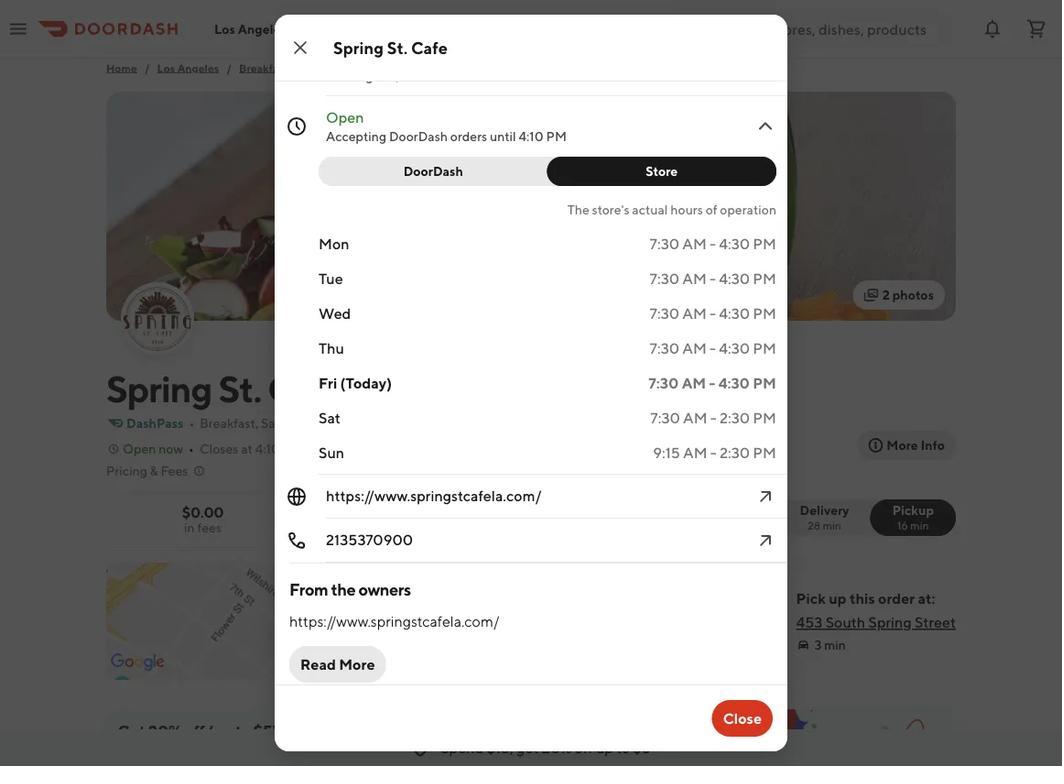 Task type: locate. For each thing, give the bounding box(es) containing it.
2 click item image from the top
[[755, 486, 777, 508]]

0 vertical spatial 2:30
[[720, 409, 751, 427]]

453 inside 453 south spring street los angeles, ca
[[326, 48, 353, 66]]

spring
[[334, 38, 384, 57], [399, 48, 442, 66], [106, 367, 212, 410], [869, 613, 912, 631]]

1 vertical spatial this
[[195, 743, 222, 763]]

0 horizontal spatial south
[[356, 48, 396, 66]]

powered by google image
[[279, 9, 334, 27], [111, 653, 165, 672]]

• right now
[[189, 441, 194, 456]]

1 horizontal spatial to
[[617, 739, 631, 756]]

0 horizontal spatial up
[[596, 739, 614, 756]]

453 south spring street link
[[797, 613, 957, 631]]

this up the 453 south spring street "link"
[[850, 590, 876, 607]]

0 vertical spatial up
[[829, 590, 847, 607]]

pick
[[797, 590, 826, 607]]

doordash
[[389, 129, 448, 144], [404, 164, 464, 179]]

0 vertical spatial order
[[879, 590, 916, 607]]

min inside the 16 min ready for pickup
[[351, 504, 376, 521]]

1 vertical spatial doordash
[[404, 164, 464, 179]]

min inside delivery 28 min
[[823, 519, 842, 531]]

pricing & fees button
[[106, 462, 206, 480]]

min down delivery
[[823, 519, 842, 531]]

map region
[[141, 0, 845, 269], [54, 496, 992, 730]]

1 horizontal spatial order
[[879, 590, 916, 607]]

• up sun
[[336, 416, 342, 431]]

453
[[326, 48, 353, 66], [797, 613, 823, 631]]

0 horizontal spatial /
[[145, 61, 150, 74]]

up right pick
[[829, 590, 847, 607]]

sun
[[319, 444, 345, 461]]

doordash inside doordash button
[[404, 164, 464, 179]]

sandwiches
[[261, 416, 331, 431]]

2 2:30 from the top
[[720, 444, 751, 461]]

group
[[676, 510, 714, 525]]

of right hours
[[706, 202, 718, 217]]

los right home link
[[157, 61, 175, 74]]

south up angeles, on the left of page
[[356, 48, 396, 66]]

this
[[850, 590, 876, 607], [195, 743, 222, 763]]

now
[[159, 441, 183, 456]]

more left info
[[887, 438, 919, 453]]

pm
[[547, 129, 567, 144], [753, 235, 777, 252], [753, 270, 777, 287], [753, 305, 777, 322], [753, 339, 777, 357], [753, 374, 777, 392], [753, 409, 777, 427], [283, 441, 303, 456], [753, 444, 777, 461]]

spend
[[441, 739, 484, 756]]

open
[[326, 109, 364, 126], [123, 441, 156, 456]]

0 horizontal spatial cafe
[[268, 367, 345, 410]]

1 horizontal spatial up
[[829, 590, 847, 607]]

0 vertical spatial south
[[356, 48, 396, 66]]

0 vertical spatial click item image
[[755, 115, 777, 137]]

1 horizontal spatial this
[[850, 590, 876, 607]]

1 horizontal spatial 16
[[898, 519, 909, 531]]

453 up angeles, on the left of page
[[326, 48, 353, 66]]

16 inside pickup 16 min
[[898, 519, 909, 531]]

in
[[184, 520, 195, 535]]

None radio
[[778, 499, 883, 536], [871, 499, 957, 536], [778, 499, 883, 536], [871, 499, 957, 536]]

453 down pick
[[797, 613, 823, 631]]

up left "$5"
[[596, 739, 614, 756]]

order right your
[[338, 721, 377, 741]]

0 horizontal spatial powered by google image
[[111, 653, 165, 672]]

16
[[335, 504, 349, 521], [898, 519, 909, 531]]

1 horizontal spatial 453
[[797, 613, 823, 631]]

1 vertical spatial map region
[[54, 496, 992, 730]]

click item image up operation at the top right of the page
[[755, 115, 777, 137]]

&
[[150, 463, 158, 478]]

south up 3 min
[[826, 613, 866, 631]]

to up store.
[[235, 721, 250, 741]]

save
[[591, 510, 619, 525]]

1 click item image from the top
[[755, 115, 777, 137]]

doordash up doordash button
[[389, 129, 448, 144]]

los angeles button
[[214, 21, 301, 36]]

0 horizontal spatial 4:10
[[255, 441, 280, 456]]

st. up "ca"
[[387, 38, 408, 57]]

0 items, open order cart image
[[1026, 18, 1048, 40]]

2
[[883, 287, 891, 302]]

1 vertical spatial click item image
[[755, 486, 777, 508]]

2 photos
[[883, 287, 935, 302]]

angeles up breakfast
[[238, 21, 287, 36]]

doordash down open accepting doordash orders until 4:10 pm
[[404, 164, 464, 179]]

20% right the get
[[542, 739, 572, 756]]

4:30 for fri (today)
[[719, 374, 750, 392]]

0 horizontal spatial 20%
[[148, 721, 182, 741]]

store.
[[225, 743, 265, 763]]

1 vertical spatial of
[[380, 721, 395, 741]]

pricing & fees
[[106, 463, 188, 478]]

1 vertical spatial up
[[596, 739, 614, 756]]

1 horizontal spatial more
[[887, 438, 919, 453]]

hour options option group
[[319, 157, 777, 186]]

0 horizontal spatial angeles
[[177, 61, 219, 74]]

4:10 inside open accepting doordash orders until 4:10 pm
[[519, 129, 544, 144]]

16 down pickup
[[898, 519, 909, 531]]

1 horizontal spatial 4:10
[[519, 129, 544, 144]]

pickup
[[362, 520, 402, 535]]

powered by google image up close spring st. cafe icon in the top left of the page
[[279, 9, 334, 27]]

street up open accepting doordash orders until 4:10 pm
[[445, 48, 486, 66]]

0 vertical spatial st.
[[387, 38, 408, 57]]

4:10 right at
[[255, 441, 280, 456]]

0 horizontal spatial to
[[235, 721, 250, 741]]

close button
[[713, 700, 773, 737]]

spring st. cafe
[[334, 38, 448, 57], [106, 367, 345, 410]]

click item image
[[755, 530, 777, 552]]

pm for tue
[[753, 270, 777, 287]]

order left at:
[[879, 590, 916, 607]]

spring inside 453 south spring street los angeles, ca
[[399, 48, 442, 66]]

7:30 am - 4:30 pm for fri (today)
[[649, 374, 777, 392]]

of left $15 at the bottom left of the page
[[380, 721, 395, 741]]

1 vertical spatial more
[[339, 656, 375, 673]]

of inside 'get 20% off (up to $5) on your order of $15 or more from this store.'
[[380, 721, 395, 741]]

/ left breakfast
[[227, 61, 232, 74]]

2:30 up 9:15 am - 2:30 pm
[[720, 409, 751, 427]]

street inside 453 south spring street los angeles, ca
[[445, 48, 486, 66]]

street down at:
[[915, 613, 957, 631]]

1 vertical spatial 453
[[797, 613, 823, 631]]

min inside pickup 16 min
[[911, 519, 930, 531]]

min up the 2135370900
[[351, 504, 376, 521]]

4:30
[[719, 235, 751, 252], [719, 270, 751, 287], [719, 305, 751, 322], [719, 339, 751, 357], [719, 374, 750, 392]]

2:30
[[720, 409, 751, 427], [720, 444, 751, 461]]

1 vertical spatial open
[[123, 441, 156, 456]]

los up home / los angeles / breakfast
[[214, 21, 235, 36]]

2:30 down 7:30 am - 2:30 pm at the bottom
[[720, 444, 751, 461]]

1 vertical spatial street
[[915, 613, 957, 631]]

fri (today)
[[319, 374, 392, 392]]

7:30 for mon
[[650, 235, 680, 252]]

los
[[214, 21, 235, 36], [157, 61, 175, 74], [326, 68, 347, 83]]

spring st. cafe image
[[106, 92, 957, 321], [123, 284, 192, 354]]

https://www.springstcafela.com/
[[326, 487, 542, 504], [290, 613, 500, 630]]

doordash inside open accepting doordash orders until 4:10 pm
[[389, 129, 448, 144]]

click item image
[[755, 115, 777, 137], [755, 486, 777, 508]]

at
[[241, 441, 253, 456]]

more right read
[[339, 656, 375, 673]]

store's
[[592, 202, 630, 217]]

0 vertical spatial 4:10
[[519, 129, 544, 144]]

angeles down los angeles
[[177, 61, 219, 74]]

/
[[145, 61, 150, 74], [227, 61, 232, 74]]

2 horizontal spatial los
[[326, 68, 347, 83]]

0 vertical spatial angeles
[[238, 21, 287, 36]]

/ right home
[[145, 61, 150, 74]]

more
[[887, 438, 919, 453], [339, 656, 375, 673]]

1 vertical spatial order
[[338, 721, 377, 741]]

min down pickup
[[911, 519, 930, 531]]

cafe up 'sandwiches'
[[268, 367, 345, 410]]

1 vertical spatial 2:30
[[720, 444, 751, 461]]

0 vertical spatial more
[[887, 438, 919, 453]]

(up
[[208, 721, 232, 741]]

am for sun
[[684, 444, 708, 461]]

1 horizontal spatial off
[[575, 739, 594, 756]]

0 vertical spatial of
[[706, 202, 718, 217]]

read more button
[[290, 646, 386, 683]]

am for fri (today)
[[682, 374, 707, 392]]

am for mon
[[683, 235, 707, 252]]

powered by google image up get
[[111, 653, 165, 672]]

open menu image
[[7, 18, 29, 40]]

0 horizontal spatial open
[[123, 441, 156, 456]]

16 up the 2135370900
[[335, 504, 349, 521]]

7:30 am - 4:30 pm for thu
[[650, 339, 777, 357]]

0 horizontal spatial more
[[339, 656, 375, 673]]

1 horizontal spatial angeles
[[238, 21, 287, 36]]

1 vertical spatial cafe
[[268, 367, 345, 410]]

1 horizontal spatial of
[[706, 202, 718, 217]]

of inside dialog
[[706, 202, 718, 217]]

south
[[356, 48, 396, 66], [826, 613, 866, 631]]

0 vertical spatial map region
[[141, 0, 845, 269]]

group order button
[[645, 499, 764, 536]]

0 vertical spatial open
[[326, 109, 364, 126]]

7:30
[[650, 235, 680, 252], [650, 270, 680, 287], [650, 305, 680, 322], [650, 339, 680, 357], [649, 374, 679, 392], [651, 409, 681, 427]]

am
[[683, 235, 707, 252], [683, 270, 707, 287], [683, 305, 707, 322], [683, 339, 707, 357], [682, 374, 707, 392], [684, 409, 708, 427], [684, 444, 708, 461]]

0 vertical spatial spring st. cafe
[[334, 38, 448, 57]]

1 horizontal spatial st.
[[387, 38, 408, 57]]

0 horizontal spatial order
[[338, 721, 377, 741]]

0 vertical spatial 453
[[326, 48, 353, 66]]

open up pricing & fees
[[123, 441, 156, 456]]

breakfast
[[239, 61, 288, 74]]

1 horizontal spatial /
[[227, 61, 232, 74]]

20% up from
[[148, 721, 182, 741]]

store
[[646, 164, 678, 179]]

save button
[[554, 499, 630, 536]]

453 inside pick up this order at: 453 south spring street
[[797, 613, 823, 631]]

open up the accepting
[[326, 109, 364, 126]]

los inside 453 south spring street los angeles, ca
[[326, 68, 347, 83]]

0 horizontal spatial 16
[[335, 504, 349, 521]]

to
[[235, 721, 250, 741], [617, 739, 631, 756]]

open inside open accepting doordash orders until 4:10 pm
[[326, 109, 364, 126]]

st. up breakfast,
[[218, 367, 261, 410]]

hours
[[671, 202, 704, 217]]

cafe up "ca"
[[411, 38, 448, 57]]

st.
[[387, 38, 408, 57], [218, 367, 261, 410]]

4:30 for wed
[[719, 305, 751, 322]]

•
[[189, 416, 194, 431], [336, 416, 342, 431], [189, 441, 194, 456]]

spring st. cafe up angeles, on the left of page
[[334, 38, 448, 57]]

16 min ready for pickup
[[308, 504, 402, 535]]

7:30 for tue
[[650, 270, 680, 287]]

https://www.springstcafela.com/ down 'owners'
[[290, 613, 500, 630]]

order
[[879, 590, 916, 607], [338, 721, 377, 741]]

0 horizontal spatial this
[[195, 743, 222, 763]]

https://www.springstcafela.com/ up pickup
[[326, 487, 542, 504]]

pm for thu
[[753, 339, 777, 357]]

1 horizontal spatial cafe
[[411, 38, 448, 57]]

0 vertical spatial doordash
[[389, 129, 448, 144]]

off left (up
[[184, 721, 205, 741]]

7:30 for thu
[[650, 339, 680, 357]]

7:30 for fri (today)
[[649, 374, 679, 392]]

0 horizontal spatial of
[[380, 721, 395, 741]]

0 vertical spatial powered by google image
[[279, 9, 334, 27]]

open for open now
[[123, 441, 156, 456]]

0 vertical spatial this
[[850, 590, 876, 607]]

pricing
[[106, 463, 147, 478]]

1 horizontal spatial south
[[826, 613, 866, 631]]

min right 3
[[825, 637, 847, 652]]

1 vertical spatial spring st. cafe
[[106, 367, 345, 410]]

0 horizontal spatial 453
[[326, 48, 353, 66]]

street
[[445, 48, 486, 66], [915, 613, 957, 631]]

7:30 am - 4:30 pm for mon
[[650, 235, 777, 252]]

breakfast,
[[200, 416, 259, 431]]

1 / from the left
[[145, 61, 150, 74]]

• right dashpass
[[189, 416, 194, 431]]

1 horizontal spatial open
[[326, 109, 364, 126]]

1 horizontal spatial powered by google image
[[279, 9, 334, 27]]

click item image up click item icon at bottom right
[[755, 486, 777, 508]]

0 horizontal spatial st.
[[218, 367, 261, 410]]

1 2:30 from the top
[[720, 409, 751, 427]]

dialog
[[141, 0, 845, 751]]

1 vertical spatial powered by google image
[[111, 653, 165, 672]]

0 vertical spatial https://www.springstcafela.com/
[[326, 487, 542, 504]]

4:30 for mon
[[719, 235, 751, 252]]

this down (up
[[195, 743, 222, 763]]

powered by google image inside dialog
[[279, 9, 334, 27]]

1 vertical spatial south
[[826, 613, 866, 631]]

• closes at 4:10 pm
[[189, 441, 303, 456]]

photos
[[893, 287, 935, 302]]

7:30 am - 4:30 pm for wed
[[650, 305, 777, 322]]

of
[[706, 202, 718, 217], [380, 721, 395, 741]]

los left angeles, on the left of page
[[326, 68, 347, 83]]

spring st. cafe up breakfast,
[[106, 367, 345, 410]]

4:30 for thu
[[719, 339, 751, 357]]

0 horizontal spatial off
[[184, 721, 205, 741]]

0 horizontal spatial street
[[445, 48, 486, 66]]

open now
[[123, 441, 183, 456]]

delivery
[[800, 503, 850, 518]]

0 vertical spatial street
[[445, 48, 486, 66]]

4:10
[[519, 129, 544, 144], [255, 441, 280, 456]]

to left "$5"
[[617, 739, 631, 756]]

- for fri (today)
[[710, 374, 716, 392]]

4:10 right until
[[519, 129, 544, 144]]

1 vertical spatial angeles
[[177, 61, 219, 74]]

am for thu
[[683, 339, 707, 357]]

more
[[117, 743, 155, 763]]

notification bell image
[[982, 18, 1004, 40]]

to inside 'get 20% off (up to $5) on your order of $15 or more from this store.'
[[235, 721, 250, 741]]

-
[[710, 235, 717, 252], [710, 270, 717, 287], [710, 305, 717, 322], [710, 339, 717, 357], [710, 374, 716, 392], [711, 409, 717, 427], [711, 444, 717, 461]]

off right the get
[[575, 739, 594, 756]]

pm inside open accepting doordash orders until 4:10 pm
[[547, 129, 567, 144]]

1 horizontal spatial street
[[915, 613, 957, 631]]

cafe
[[411, 38, 448, 57], [268, 367, 345, 410]]



Task type: vqa. For each thing, say whether or not it's contained in the screenshot.
DRINKS inside dialog
no



Task type: describe. For each thing, give the bounding box(es) containing it.
thu
[[319, 339, 344, 357]]

9:15 am - 2:30 pm
[[654, 444, 777, 461]]

accepting
[[326, 129, 387, 144]]

pm for sat
[[753, 409, 777, 427]]

16 inside the 16 min ready for pickup
[[335, 504, 349, 521]]

pm for mon
[[753, 235, 777, 252]]

the
[[568, 202, 590, 217]]

this inside 'get 20% off (up to $5) on your order of $15 or more from this store.'
[[195, 743, 222, 763]]

$15,
[[487, 739, 514, 756]]

2135370900
[[326, 531, 413, 548]]

this inside pick up this order at: 453 south spring street
[[850, 590, 876, 607]]

2 / from the left
[[227, 61, 232, 74]]

ca
[[402, 68, 422, 83]]

more info
[[887, 438, 946, 453]]

more info button
[[858, 431, 957, 460]]

(today)
[[340, 374, 392, 392]]

1 vertical spatial 4:10
[[255, 441, 280, 456]]

close
[[724, 710, 762, 727]]

1 horizontal spatial los
[[214, 21, 235, 36]]

home
[[106, 61, 137, 74]]

am for sat
[[684, 409, 708, 427]]

- for thu
[[710, 339, 717, 357]]

4:30 for tue
[[719, 270, 751, 287]]

2:30 for 7:30 am - 2:30 pm
[[720, 409, 751, 427]]

fees
[[161, 463, 188, 478]]

from
[[158, 743, 192, 763]]

fees
[[197, 520, 222, 535]]

$0.00 in fees
[[182, 504, 224, 535]]

$0.00
[[182, 504, 224, 521]]

3 min
[[815, 637, 847, 652]]

off inside 'get 20% off (up to $5) on your order of $15 or more from this store.'
[[184, 721, 205, 741]]

• for •
[[336, 416, 342, 431]]

powered by google image for the bottom map region
[[111, 653, 165, 672]]

1 vertical spatial st.
[[218, 367, 261, 410]]

home / los angeles / breakfast
[[106, 61, 288, 74]]

pm for wed
[[753, 305, 777, 322]]

group order
[[676, 510, 753, 525]]

1 horizontal spatial 20%
[[542, 739, 572, 756]]

- for tue
[[710, 270, 717, 287]]

order
[[717, 510, 753, 525]]

7:30 am - 4:30 pm for tue
[[650, 270, 777, 287]]

open accepting doordash orders until 4:10 pm
[[326, 109, 567, 144]]

the
[[331, 579, 356, 599]]

453 south spring street los angeles, ca
[[326, 48, 486, 83]]

actual
[[633, 202, 668, 217]]

7:30 for wed
[[650, 305, 680, 322]]

pm for fri (today)
[[753, 374, 777, 392]]

operation
[[721, 202, 777, 217]]

order inside 'get 20% off (up to $5) on your order of $15 or more from this store.'
[[338, 721, 377, 741]]

your
[[303, 721, 335, 741]]

angeles,
[[349, 68, 400, 83]]

spring inside pick up this order at: 453 south spring street
[[869, 613, 912, 631]]

open for open accepting doordash orders until 4:10 pm
[[326, 109, 364, 126]]

south inside 453 south spring street los angeles, ca
[[356, 48, 396, 66]]

get 20% off (up to $5) on your order of $15 or more from this store.
[[117, 721, 441, 763]]

$15
[[398, 721, 423, 741]]

mon
[[319, 235, 350, 252]]

close spring st. cafe image
[[290, 37, 312, 59]]

st. inside dialog
[[387, 38, 408, 57]]

closes
[[200, 441, 239, 456]]

delivery 28 min
[[800, 503, 850, 531]]

for
[[344, 520, 360, 535]]

order inside pick up this order at: 453 south spring street
[[879, 590, 916, 607]]

0 horizontal spatial los
[[157, 61, 175, 74]]

from the owners
[[290, 579, 411, 599]]

or
[[426, 721, 441, 741]]

spend $15, get 20% off up to $5
[[441, 739, 651, 756]]

order methods option group
[[778, 499, 957, 536]]

read
[[301, 656, 336, 673]]

dashpass •
[[126, 416, 194, 431]]

- for wed
[[710, 305, 717, 322]]

at:
[[919, 590, 936, 607]]

0 vertical spatial cafe
[[411, 38, 448, 57]]

am for wed
[[683, 305, 707, 322]]

breakfast, sandwiches
[[200, 416, 331, 431]]

los angeles link
[[157, 59, 219, 77]]

los angeles
[[214, 21, 287, 36]]

7:30 am - 2:30 pm
[[651, 409, 777, 427]]

fri
[[319, 374, 337, 392]]

3
[[815, 637, 822, 652]]

up inside pick up this order at: 453 south spring street
[[829, 590, 847, 607]]

info
[[922, 438, 946, 453]]

• for • closes at 4:10 pm
[[189, 441, 194, 456]]

dialog containing spring st. cafe
[[141, 0, 845, 751]]

from
[[290, 579, 328, 599]]

spring st. cafe inside dialog
[[334, 38, 448, 57]]

9:15
[[654, 444, 681, 461]]

ready
[[308, 520, 341, 535]]

pm for sun
[[753, 444, 777, 461]]

$5
[[633, 739, 651, 756]]

south inside pick up this order at: 453 south spring street
[[826, 613, 866, 631]]

sat
[[319, 409, 341, 427]]

Store button
[[547, 157, 777, 186]]

28
[[808, 519, 821, 531]]

street inside pick up this order at: 453 south spring street
[[915, 613, 957, 631]]

$5)
[[253, 721, 278, 741]]

orders
[[451, 129, 488, 144]]

- for mon
[[710, 235, 717, 252]]

2 photos button
[[854, 280, 946, 310]]

owners
[[359, 579, 411, 599]]

get
[[117, 721, 145, 741]]

pickup
[[893, 503, 935, 518]]

breakfast link
[[239, 59, 288, 77]]

DoorDash button
[[319, 157, 559, 186]]

powered by google image for topmost map region
[[279, 9, 334, 27]]

- for sun
[[711, 444, 717, 461]]

until
[[490, 129, 517, 144]]

home link
[[106, 59, 137, 77]]

pick up this order at: 453 south spring street
[[797, 590, 957, 631]]

am for tue
[[683, 270, 707, 287]]

on
[[281, 721, 300, 741]]

1 vertical spatial https://www.springstcafela.com/
[[290, 613, 500, 630]]

20% inside 'get 20% off (up to $5) on your order of $15 or more from this store.'
[[148, 721, 182, 741]]

read more
[[301, 656, 375, 673]]

7:30 for sat
[[651, 409, 681, 427]]

- for sat
[[711, 409, 717, 427]]

the store's actual hours of operation
[[568, 202, 777, 217]]

dashpass
[[126, 416, 184, 431]]

2:30 for 9:15 am - 2:30 pm
[[720, 444, 751, 461]]



